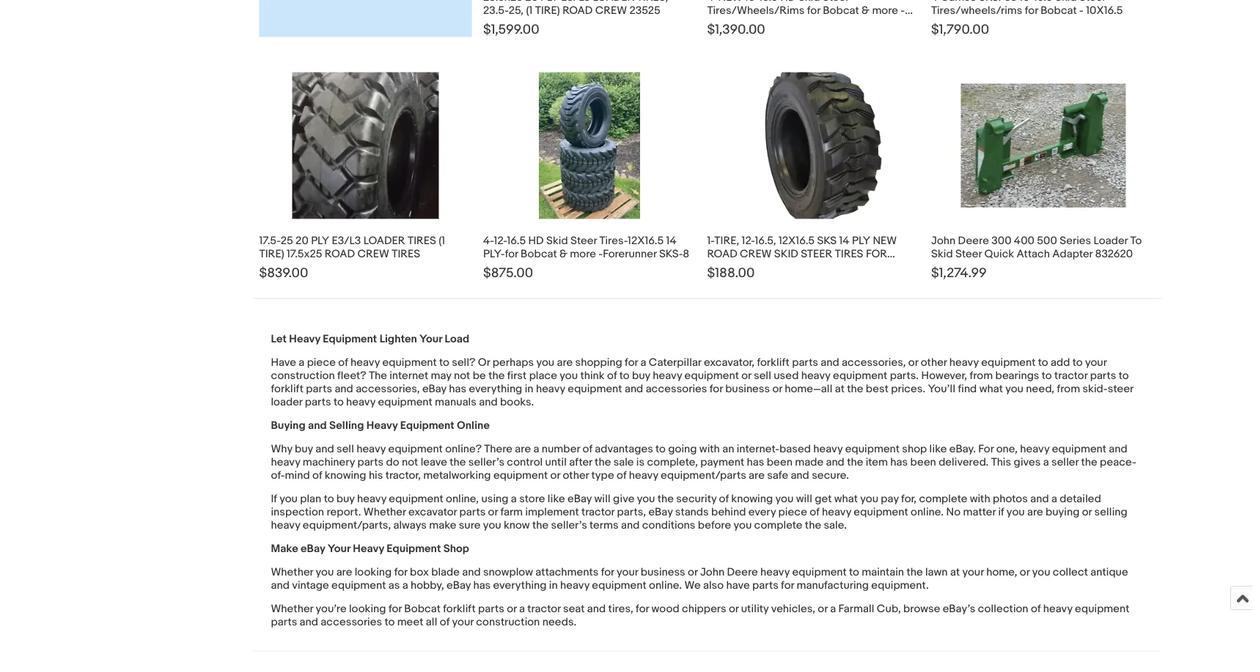 Task type: describe. For each thing, give the bounding box(es) containing it.
e3/l3 inside 23.5x25 28 ply e3/l3 loader tires, 23.5-25, (1 tire) road crew  23525 $1,599.00
[[561, 0, 591, 4]]

0 horizontal spatial from
[[970, 369, 993, 382]]

based
[[780, 443, 811, 456]]

heavy right used
[[802, 369, 831, 382]]

heavy up find
[[950, 356, 979, 369]]

16.5,
[[755, 234, 777, 248]]

of right think
[[607, 369, 617, 382]]

meet
[[397, 616, 424, 629]]

ebay's
[[943, 603, 976, 616]]

more inside 4-12-16.5 hd skid steer tires-12x16.5 14 ply-for bobcat & more -forerunner sks-8 $875.00
[[570, 248, 596, 261]]

you up "you're"
[[316, 566, 334, 579]]

hobby,
[[411, 579, 444, 592]]

heavy down buying and selling heavy equipment online
[[357, 443, 386, 456]]

wood
[[652, 603, 680, 616]]

online,
[[446, 493, 479, 506]]

and right seat
[[587, 603, 606, 616]]

and left 'vintage'
[[271, 579, 290, 592]]

you'll
[[928, 382, 956, 396]]

$188.00
[[708, 265, 755, 281]]

for left box
[[394, 566, 408, 579]]

crew for $839.00
[[358, 248, 389, 261]]

load
[[445, 333, 470, 346]]

what inside if you plan to buy heavy equipment online, using a store like ebay will give you the security of knowing you will get what you pay for, complete with photos and a detailed inspection report. whether excavator parts or farm implement tractor parts, ebay stands behind every piece of heavy equipment online. no matter if you are buying or selling heavy equipment/parts, always make sure you know the seller's terms and conditions before you complete the sale.
[[835, 493, 858, 506]]

skid inside the 4-new 10-16.5 hd skid steer tires/wheels/rims for bobcat & more - 12ply -10x16.5
[[799, 0, 820, 4]]

maintain
[[862, 566, 905, 579]]

ebay inside 'whether you are looking for box blade and snowplow attachments for your business or john deere heavy equipment to maintain the lawn at your home, or you collect antique and vintage equipment as a hobby, ebay has everything in heavy equipment online. we also have parts for manufacturing equipment.'
[[447, 579, 471, 592]]

utility
[[742, 603, 769, 616]]

for down as
[[389, 603, 402, 616]]

road inside 1-tire, 12-16.5, 12x16.5 sks 14 ply new road crew skid steer tires for bobcat
[[708, 248, 738, 261]]

you right before
[[734, 519, 752, 532]]

there
[[484, 443, 513, 456]]

to right bearings
[[1042, 369, 1052, 382]]

14 inside 4-12-16.5 hd skid steer tires-12x16.5 14 ply-for bobcat & more -forerunner sks-8 $875.00
[[667, 234, 677, 248]]

heavy up seat
[[560, 579, 590, 592]]

4 camso sks753 10-16.5 skid steer tires/wheels/rims for bobcat - 10x16.5 $1,790.00
[[932, 0, 1123, 37]]

do
[[386, 456, 399, 469]]

2 will from the left
[[796, 493, 813, 506]]

loader inside 17.5-25 20 ply e3/l3 loader tires (1 tire) 17.5x25 road crew tires $839.00
[[364, 234, 405, 248]]

you right sure
[[483, 519, 501, 532]]

seller
[[1052, 456, 1079, 469]]

whether for you're
[[271, 603, 313, 616]]

of right all at the left
[[440, 616, 450, 629]]

or left selling
[[1083, 506, 1092, 519]]

ebay right parts,
[[649, 506, 673, 519]]

and right think
[[625, 382, 644, 396]]

the inside 'whether you are looking for box blade and snowplow attachments for your business or john deere heavy equipment to maintain the lawn at your home, or you collect antique and vintage equipment as a hobby, ebay has everything in heavy equipment online. we also have parts for manufacturing equipment.'
[[907, 566, 923, 579]]

steer inside the 4-new 10-16.5 hd skid steer tires/wheels/rims for bobcat & more - 12ply -10x16.5
[[823, 0, 849, 4]]

not inside have a piece of heavy equipment to sell? or perhaps you are shopping for a caterpillar excavator, forklift parts and accessories, or other heavy equipment to add to your construction fleet? the internet may not be the first place you think of to buy heavy equipment or sell used heavy equipment parts. however, from bearings to tractor parts to forklift parts and accessories, ebay has everything in heavy equipment and accessories for business or home—all at the best prices. you'll find what you need, from skid-steer loader parts to heavy equipment manuals and books.
[[454, 369, 470, 382]]

are inside have a piece of heavy equipment to sell? or perhaps you are shopping for a caterpillar excavator, forklift parts and accessories, or other heavy equipment to add to your construction fleet? the internet may not be the first place you think of to buy heavy equipment or sell used heavy equipment parts. however, from bearings to tractor parts to forklift parts and accessories, ebay has everything in heavy equipment and accessories for business or home—all at the best prices. you'll find what you need, from skid-steer loader parts to heavy equipment manuals and books.
[[557, 356, 573, 369]]

the up conditions at the right
[[658, 493, 674, 506]]

sks753
[[979, 0, 1018, 4]]

whether you're looking for bobcat forklift parts or a tractor seat and tires, for wood chippers or utility vehicles, or a farmall cub, browse ebay's collection of heavy equipment parts and accessories to meet all of your construction needs.
[[271, 603, 1130, 629]]

(1 inside 23.5x25 28 ply e3/l3 loader tires, 23.5-25, (1 tire) road crew  23525 $1,599.00
[[526, 4, 533, 17]]

300
[[992, 234, 1012, 248]]

going
[[669, 443, 697, 456]]

and up home—all
[[821, 356, 840, 369]]

a left detailed
[[1052, 493, 1058, 506]]

the left best
[[847, 382, 864, 396]]

tire) inside 23.5x25 28 ply e3/l3 loader tires, 23.5-25, (1 tire) road crew  23525 $1,599.00
[[535, 4, 560, 17]]

0 horizontal spatial accessories,
[[356, 382, 420, 396]]

has inside 'whether you are looking for box blade and snowplow attachments for your business or john deere heavy equipment to maintain the lawn at your home, or you collect antique and vintage equipment as a hobby, ebay has everything in heavy equipment online. we also have parts for manufacturing equipment.'
[[473, 579, 491, 592]]

- left 4
[[901, 4, 905, 17]]

a left until
[[534, 443, 540, 456]]

the right be
[[489, 369, 505, 382]]

1 horizontal spatial complete
[[919, 493, 968, 506]]

to right think
[[620, 369, 630, 382]]

of right mind
[[312, 469, 322, 482]]

skid-
[[1083, 382, 1108, 396]]

at inside have a piece of heavy equipment to sell? or perhaps you are shopping for a caterpillar excavator, forklift parts and accessories, or other heavy equipment to add to your construction fleet? the internet may not be the first place you think of to buy heavy equipment or sell used heavy equipment parts. however, from bearings to tractor parts to forklift parts and accessories, ebay has everything in heavy equipment and accessories for business or home—all at the best prices. you'll find what you need, from skid-steer loader parts to heavy equipment manuals and books.
[[835, 382, 845, 396]]

equipment/parts
[[661, 469, 747, 482]]

0 horizontal spatial complete
[[755, 519, 803, 532]]

1 been from the left
[[767, 456, 793, 469]]

and down "selling" on the left
[[316, 443, 334, 456]]

ebay down type
[[568, 493, 592, 506]]

1-
[[708, 234, 715, 248]]

a right have
[[299, 356, 305, 369]]

photos
[[993, 493, 1028, 506]]

other inside have a piece of heavy equipment to sell? or perhaps you are shopping for a caterpillar excavator, forklift parts and accessories, or other heavy equipment to add to your construction fleet? the internet may not be the first place you think of to buy heavy equipment or sell used heavy equipment parts. however, from bearings to tractor parts to forklift parts and accessories, ebay has everything in heavy equipment and accessories for business or home—all at the best prices. you'll find what you need, from skid-steer loader parts to heavy equipment manuals and books.
[[921, 356, 947, 369]]

hd inside the 4-new 10-16.5 hd skid steer tires/wheels/rims for bobcat & more - 12ply -10x16.5
[[781, 0, 796, 4]]

heavy up "give"
[[629, 469, 659, 482]]

inspection
[[271, 506, 324, 519]]

have a piece of heavy equipment to sell? or perhaps you are shopping for a caterpillar excavator, forklift parts and accessories, or other heavy equipment to add to your construction fleet? the internet may not be the first place you think of to buy heavy equipment or sell used heavy equipment parts. however, from bearings to tractor parts to forklift parts and accessories, ebay has everything in heavy equipment and accessories for business or home—all at the best prices. you'll find what you need, from skid-steer loader parts to heavy equipment manuals and books.
[[271, 356, 1134, 409]]

as
[[389, 579, 400, 592]]

and right photos
[[1031, 493, 1049, 506]]

heavy down secure.
[[822, 506, 852, 519]]

tire) inside 17.5-25 20 ply e3/l3 loader tires (1 tire) 17.5x25 road crew tires $839.00
[[259, 248, 284, 261]]

make
[[271, 542, 298, 556]]

heavy down buying
[[271, 456, 300, 469]]

buy inside why buy and sell heavy equipment online? there are a number of advantages to going with an internet-based heavy equipment shop like ebay. for one, heavy equipment and heavy machinery parts do not leave the seller's control until after the sale is complete, payment has been made and the item has been delivered. this gives a seller the peace- of-mind of knowing his tractor, metalworking equipment or other type of heavy equipment/parts are safe and secure.
[[295, 443, 313, 456]]

tires/wheels/rims
[[708, 4, 805, 17]]

road for $839.00
[[325, 248, 355, 261]]

seller's inside if you plan to buy heavy equipment online, using a store like ebay will give you the security of knowing you will get what you pay for, complete with photos and a detailed inspection report. whether excavator parts or farm implement tractor parts, ebay stands behind every piece of heavy equipment online. no matter if you are buying or selling heavy equipment/parts, always make sure you know the seller's terms and conditions before you complete the sale.
[[551, 519, 587, 532]]

shop
[[444, 542, 469, 556]]

heavy down let heavy equipment lighten your load
[[351, 356, 380, 369]]

excavator,
[[704, 356, 755, 369]]

to
[[1131, 234, 1142, 248]]

for up tires,
[[601, 566, 615, 579]]

a right gives
[[1044, 456, 1050, 469]]

always
[[394, 519, 427, 532]]

to inside why buy and sell heavy equipment online? there are a number of advantages to going with an internet-based heavy equipment shop like ebay. for one, heavy equipment and heavy machinery parts do not leave the seller's control until after the sale is complete, payment has been made and the item has been delivered. this gives a seller the peace- of-mind of knowing his tractor, metalworking equipment or other type of heavy equipment/parts are safe and secure.
[[656, 443, 666, 456]]

to left sell?
[[439, 356, 450, 369]]

or left home—all
[[773, 382, 783, 396]]

and down 'vintage'
[[300, 616, 318, 629]]

antique
[[1091, 566, 1129, 579]]

you right "give"
[[637, 493, 655, 506]]

load up on winter equipment get plows and more attachments. element
[[253, 0, 1162, 298]]

make
[[429, 519, 457, 532]]

box
[[410, 566, 429, 579]]

conditions
[[642, 519, 696, 532]]

for down excavator,
[[710, 382, 723, 396]]

or left used
[[742, 369, 752, 382]]

lawn
[[926, 566, 948, 579]]

the left sale in the bottom of the page
[[595, 456, 611, 469]]

20
[[296, 234, 309, 248]]

bobcat inside 4 camso sks753 10-16.5 skid steer tires/wheels/rims for bobcat - 10x16.5 $1,790.00
[[1041, 4, 1077, 17]]

collection
[[978, 603, 1029, 616]]

john inside 'whether you are looking for box blade and snowplow attachments for your business or john deere heavy equipment to maintain the lawn at your home, or you collect antique and vintage equipment as a hobby, ebay has everything in heavy equipment online. we also have parts for manufacturing equipment.'
[[701, 566, 725, 579]]

piece inside if you plan to buy heavy equipment online, using a store like ebay will give you the security of knowing you will get what you pay for, complete with photos and a detailed inspection report. whether excavator parts or farm implement tractor parts, ebay stands behind every piece of heavy equipment online. no matter if you are buying or selling heavy equipment/parts, always make sure you know the seller's terms and conditions before you complete the sale.
[[779, 506, 808, 519]]

loader
[[1094, 234, 1128, 248]]

23.5x25 28 ply e3/l3 loader tires, 23.5-25, (1 tire) road crew  23525 $1,599.00
[[483, 0, 668, 37]]

john deere 300 400 500 series loader to skid steer quick attach adapter 832620 image
[[961, 84, 1126, 208]]

or inside why buy and sell heavy equipment online? there are a number of advantages to going with an internet-based heavy equipment shop like ebay. for one, heavy equipment and heavy machinery parts do not leave the seller's control until after the sale is complete, payment has been made and the item has been delivered. this gives a seller the peace- of-mind of knowing his tractor, metalworking equipment or other type of heavy equipment/parts are safe and secure.
[[551, 469, 561, 482]]

need,
[[1027, 382, 1055, 396]]

farmall
[[839, 603, 875, 616]]

get
[[815, 493, 832, 506]]

your up tires,
[[617, 566, 639, 579]]

and up 'online'
[[479, 396, 498, 409]]

you right 'first'
[[537, 356, 555, 369]]

advantages
[[595, 443, 653, 456]]

we
[[685, 579, 701, 592]]

2 horizontal spatial forklift
[[757, 356, 790, 369]]

heavy up make
[[271, 519, 300, 532]]

however,
[[922, 369, 968, 382]]

a left farmall
[[831, 603, 836, 616]]

tractor,
[[386, 469, 421, 482]]

heavy for your
[[353, 542, 384, 556]]

steer inside john deere 300 400 500 series loader to skid steer quick attach adapter 832620 $1,274.99
[[956, 248, 982, 261]]

blade
[[432, 566, 460, 579]]

(1 inside 17.5-25 20 ply e3/l3 loader tires (1 tire) 17.5x25 road crew tires $839.00
[[439, 234, 445, 248]]

matter
[[964, 506, 996, 519]]

you left pay
[[861, 493, 879, 506]]

for inside 4 camso sks753 10-16.5 skid steer tires/wheels/rims for bobcat - 10x16.5 $1,790.00
[[1025, 4, 1039, 17]]

sks
[[818, 234, 837, 248]]

with inside why buy and sell heavy equipment online? there are a number of advantages to going with an internet-based heavy equipment shop like ebay. for one, heavy equipment and heavy machinery parts do not leave the seller's control until after the sale is complete, payment has been made and the item has been delivered. this gives a seller the peace- of-mind of knowing his tractor, metalworking equipment or other type of heavy equipment/parts are safe and secure.
[[700, 443, 720, 456]]

number
[[542, 443, 580, 456]]

832620
[[1096, 248, 1134, 261]]

tires inside 1-tire, 12-16.5, 12x16.5 sks 14 ply new road crew skid steer tires for bobcat
[[835, 248, 864, 261]]

17.5-
[[259, 234, 281, 248]]

leave
[[421, 456, 447, 469]]

tractor inside whether you're looking for bobcat forklift parts or a tractor seat and tires, for wood chippers or utility vehicles, or a farmall cub, browse ebay's collection of heavy equipment parts and accessories to meet all of your construction needs.
[[528, 603, 561, 616]]

a left store at bottom
[[511, 493, 517, 506]]

of right collection
[[1031, 603, 1041, 616]]

heavy left excavator,
[[653, 369, 682, 382]]

excavator
[[409, 506, 457, 519]]

or down the manufacturing at bottom right
[[818, 603, 828, 616]]

not inside why buy and sell heavy equipment online? there are a number of advantages to going with an internet-based heavy equipment shop like ebay. for one, heavy equipment and heavy machinery parts do not leave the seller's control until after the sale is complete, payment has been made and the item has been delivered. this gives a seller the peace- of-mind of knowing his tractor, metalworking equipment or other type of heavy equipment/parts are safe and secure.
[[402, 456, 418, 469]]

collect
[[1053, 566, 1089, 579]]

4- for 4-new 10-16.5 hd skid steer tires/wheels/rims for bobcat & more - 12ply -10x16.5
[[708, 0, 719, 4]]

23.5-
[[483, 4, 509, 17]]

new inside the 4-new 10-16.5 hd skid steer tires/wheels/rims for bobcat & more - 12ply -10x16.5
[[719, 0, 743, 4]]

of right "security"
[[719, 493, 729, 506]]

parts inside why buy and sell heavy equipment online? there are a number of advantages to going with an internet-based heavy equipment shop like ebay. for one, heavy equipment and heavy machinery parts do not leave the seller's control until after the sale is complete, payment has been made and the item has been delivered. this gives a seller the peace- of-mind of knowing his tractor, metalworking equipment or other type of heavy equipment/parts are safe and secure.
[[358, 456, 384, 469]]

are inside if you plan to buy heavy equipment online, using a store like ebay will give you the security of knowing you will get what you pay for, complete with photos and a detailed inspection report. whether excavator parts or farm implement tractor parts, ebay stands behind every piece of heavy equipment online. no matter if you are buying or selling heavy equipment/parts, always make sure you know the seller's terms and conditions before you complete the sale.
[[1028, 506, 1044, 519]]

to up "selling" on the left
[[334, 396, 344, 409]]

to right add
[[1073, 356, 1083, 369]]

needs.
[[543, 616, 577, 629]]

in inside 'whether you are looking for box blade and snowplow attachments for your business or john deere heavy equipment to maintain the lawn at your home, or you collect antique and vintage equipment as a hobby, ebay has everything in heavy equipment online. we also have parts for manufacturing equipment.'
[[549, 579, 558, 592]]

12x16.5 inside 1-tire, 12-16.5, 12x16.5 sks 14 ply new road crew skid steer tires for bobcat
[[779, 234, 815, 248]]

to right skid-
[[1119, 369, 1129, 382]]

you right if at the bottom of the page
[[1007, 506, 1025, 519]]

of down let heavy equipment lighten your load
[[338, 356, 348, 369]]

and left 'the'
[[335, 382, 353, 396]]

10x16.5
[[1087, 4, 1123, 17]]

$1,274.99
[[932, 265, 987, 281]]

heavy right books.
[[536, 382, 566, 396]]

other inside why buy and sell heavy equipment online? there are a number of advantages to going with an internet-based heavy equipment shop like ebay. for one, heavy equipment and heavy machinery parts do not leave the seller's control until after the sale is complete, payment has been made and the item has been delivered. this gives a seller the peace- of-mind of knowing his tractor, metalworking equipment or other type of heavy equipment/parts are safe and secure.
[[563, 469, 589, 482]]

$1,390.00
[[708, 21, 766, 37]]

forerunner
[[603, 248, 657, 261]]

loader inside 23.5x25 28 ply e3/l3 loader tires, 23.5-25, (1 tire) road crew  23525 $1,599.00
[[593, 0, 635, 4]]

forklift inside whether you're looking for bobcat forklift parts or a tractor seat and tires, for wood chippers or utility vehicles, or a farmall cub, browse ebay's collection of heavy equipment parts and accessories to meet all of your construction needs.
[[443, 603, 476, 616]]

parts,
[[617, 506, 646, 519]]

sure
[[459, 519, 481, 532]]

or left utility
[[729, 603, 739, 616]]

your inside whether you're looking for bobcat forklift parts or a tractor seat and tires, for wood chippers or utility vehicles, or a farmall cub, browse ebay's collection of heavy equipment parts and accessories to meet all of your construction needs.
[[452, 616, 474, 629]]

your left home,
[[963, 566, 984, 579]]

1 vertical spatial forklift
[[271, 382, 304, 396]]

ebay right make
[[301, 542, 325, 556]]

new inside 1-tire, 12-16.5, 12x16.5 sks 14 ply new road crew skid steer tires for bobcat
[[873, 234, 897, 248]]

heavy up "selling" on the left
[[346, 396, 376, 409]]

equipment for selling
[[400, 419, 455, 432]]

be
[[473, 369, 486, 382]]

0 vertical spatial your
[[420, 333, 443, 346]]

crew inside 1-tire, 12-16.5, 12x16.5 sks 14 ply new road crew skid steer tires for bobcat
[[740, 248, 772, 261]]

2 been from the left
[[911, 456, 937, 469]]

shopping
[[576, 356, 623, 369]]

of-
[[271, 469, 285, 482]]

business inside have a piece of heavy equipment to sell? or perhaps you are shopping for a caterpillar excavator, forklift parts and accessories, or other heavy equipment to add to your construction fleet? the internet may not be the first place you think of to buy heavy equipment or sell used heavy equipment parts. however, from bearings to tractor parts to forklift parts and accessories, ebay has everything in heavy equipment and accessories for business or home—all at the best prices. you'll find what you need, from skid-steer loader parts to heavy equipment manuals and books.
[[726, 382, 770, 396]]

are inside 'whether you are looking for box blade and snowplow attachments for your business or john deere heavy equipment to maintain the lawn at your home, or you collect antique and vintage equipment as a hobby, ebay has everything in heavy equipment online. we also have parts for manufacturing equipment.'
[[336, 566, 352, 579]]

seller's inside why buy and sell heavy equipment online? there are a number of advantages to going with an internet-based heavy equipment shop like ebay. for one, heavy equipment and heavy machinery parts do not leave the seller's control until after the sale is complete, payment has been made and the item has been delivered. this gives a seller the peace- of-mind of knowing his tractor, metalworking equipment or other type of heavy equipment/parts are safe and secure.
[[469, 456, 505, 469]]

ply inside 1-tire, 12-16.5, 12x16.5 sks 14 ply new road crew skid steer tires for bobcat
[[852, 234, 871, 248]]

all
[[426, 616, 437, 629]]

lighten
[[380, 333, 417, 346]]

is
[[637, 456, 645, 469]]

sell inside have a piece of heavy equipment to sell? or perhaps you are shopping for a caterpillar excavator, forklift parts and accessories, or other heavy equipment to add to your construction fleet? the internet may not be the first place you think of to buy heavy equipment or sell used heavy equipment parts. however, from bearings to tractor parts to forklift parts and accessories, ebay has everything in heavy equipment and accessories for business or home—all at the best prices. you'll find what you need, from skid-steer loader parts to heavy equipment manuals and books.
[[754, 369, 772, 382]]

looking inside whether you're looking for bobcat forklift parts or a tractor seat and tires, for wood chippers or utility vehicles, or a farmall cub, browse ebay's collection of heavy equipment parts and accessories to meet all of your construction needs.
[[349, 603, 386, 616]]

after
[[569, 456, 593, 469]]

and right seller
[[1109, 443, 1128, 456]]

are right there
[[515, 443, 531, 456]]

heavy down his
[[357, 493, 387, 506]]

like inside if you plan to buy heavy equipment online, using a store like ebay will give you the security of knowing you will get what you pay for, complete with photos and a detailed inspection report. whether excavator parts or farm implement tractor parts, ebay stands behind every piece of heavy equipment online. no matter if you are buying or selling heavy equipment/parts, always make sure you know the seller's terms and conditions before you complete the sale.
[[548, 493, 565, 506]]

hd inside 4-12-16.5 hd skid steer tires-12x16.5 14 ply-for bobcat & more -forerunner sks-8 $875.00
[[529, 234, 544, 248]]

security
[[677, 493, 717, 506]]

business inside 'whether you are looking for box blade and snowplow attachments for your business or john deere heavy equipment to maintain the lawn at your home, or you collect antique and vintage equipment as a hobby, ebay has everything in heavy equipment online. we also have parts for manufacturing equipment.'
[[641, 566, 686, 579]]

tire,
[[715, 234, 740, 248]]

10x16.5
[[742, 17, 777, 30]]

you left collect
[[1033, 566, 1051, 579]]

manuals
[[435, 396, 477, 409]]

- right 12ply
[[738, 17, 742, 30]]

e3/l3 inside 17.5-25 20 ply e3/l3 loader tires (1 tire) 17.5x25 road crew tires $839.00
[[332, 234, 361, 248]]

everything inside 'whether you are looking for box blade and snowplow attachments for your business or john deere heavy equipment to maintain the lawn at your home, or you collect antique and vintage equipment as a hobby, ebay has everything in heavy equipment online. we also have parts for manufacturing equipment.'
[[493, 579, 547, 592]]

a left caterpillar
[[641, 356, 647, 369]]

the right know
[[533, 519, 549, 532]]

home,
[[987, 566, 1018, 579]]

of right "number"
[[583, 443, 593, 456]]

1 will from the left
[[595, 493, 611, 506]]

knowing inside if you plan to buy heavy equipment online, using a store like ebay will give you the security of knowing you will get what you pay for, complete with photos and a detailed inspection report. whether excavator parts or farm implement tractor parts, ebay stands behind every piece of heavy equipment online. no matter if you are buying or selling heavy equipment/parts, always make sure you know the seller's terms and conditions before you complete the sale.
[[732, 493, 773, 506]]

what inside have a piece of heavy equipment to sell? or perhaps you are shopping for a caterpillar excavator, forklift parts and accessories, or other heavy equipment to add to your construction fleet? the internet may not be the first place you think of to buy heavy equipment or sell used heavy equipment parts. however, from bearings to tractor parts to forklift parts and accessories, ebay has everything in heavy equipment and accessories for business or home—all at the best prices. you'll find what you need, from skid-steer loader parts to heavy equipment manuals and books.
[[980, 382, 1003, 396]]

you right if
[[280, 493, 298, 506]]

17.5-25 20 ply e3/l3 loader tires (1 tire) 17.5x25 road crew tires image
[[292, 72, 439, 219]]

of right type
[[617, 469, 627, 482]]

more inside the 4-new 10-16.5 hd skid steer tires/wheels/rims for bobcat & more - 12ply -10x16.5
[[873, 4, 899, 17]]

or left also
[[688, 566, 698, 579]]

17.5x25
[[287, 248, 322, 261]]

1 vertical spatial your
[[328, 542, 351, 556]]

25
[[281, 234, 293, 248]]

mind
[[285, 469, 310, 482]]

skid inside 4-12-16.5 hd skid steer tires-12x16.5 14 ply-for bobcat & more -forerunner sks-8 $875.00
[[547, 234, 568, 248]]

road for $1,599.00
[[563, 4, 593, 17]]

$839.00
[[259, 265, 308, 281]]

12- inside 4-12-16.5 hd skid steer tires-12x16.5 14 ply-for bobcat & more -forerunner sks-8 $875.00
[[494, 234, 507, 248]]

parts inside if you plan to buy heavy equipment online, using a store like ebay will give you the security of knowing you will get what you pay for, complete with photos and a detailed inspection report. whether excavator parts or farm implement tractor parts, ebay stands behind every piece of heavy equipment online. no matter if you are buying or selling heavy equipment/parts, always make sure you know the seller's terms and conditions before you complete the sale.
[[460, 506, 486, 519]]

heavy right one,
[[1021, 443, 1050, 456]]

shop
[[903, 443, 927, 456]]

the left item
[[847, 456, 864, 469]]

if
[[999, 506, 1005, 519]]

or down 'snowplow' on the left of page
[[507, 603, 517, 616]]

vintage
[[292, 579, 329, 592]]

terms
[[590, 519, 619, 532]]



Task type: locate. For each thing, give the bounding box(es) containing it.
0 vertical spatial hd
[[781, 0, 796, 4]]

more left the "tires-"
[[570, 248, 596, 261]]

2 horizontal spatial tractor
[[1055, 369, 1088, 382]]

online. inside 'whether you are looking for box blade and snowplow attachments for your business or john deere heavy equipment to maintain the lawn at your home, or you collect antique and vintage equipment as a hobby, ebay has everything in heavy equipment online. we also have parts for manufacturing equipment.'
[[649, 579, 682, 592]]

for inside the 4-new 10-16.5 hd skid steer tires/wheels/rims for bobcat & more - 12ply -10x16.5
[[807, 4, 821, 17]]

ply-
[[483, 248, 505, 261]]

ply right 28
[[541, 0, 559, 4]]

buy inside if you plan to buy heavy equipment online, using a store like ebay will give you the security of knowing you will get what you pay for, complete with photos and a detailed inspection report. whether excavator parts or farm implement tractor parts, ebay stands behind every piece of heavy equipment online. no matter if you are buying or selling heavy equipment/parts, always make sure you know the seller's terms and conditions before you complete the sale.
[[337, 493, 355, 506]]

1 horizontal spatial buy
[[337, 493, 355, 506]]

1 horizontal spatial been
[[911, 456, 937, 469]]

buy inside have a piece of heavy equipment to sell? or perhaps you are shopping for a caterpillar excavator, forklift parts and accessories, or other heavy equipment to add to your construction fleet? the internet may not be the first place you think of to buy heavy equipment or sell used heavy equipment parts. however, from bearings to tractor parts to forklift parts and accessories, ebay has everything in heavy equipment and accessories for business or home—all at the best prices. you'll find what you need, from skid-steer loader parts to heavy equipment manuals and books.
[[632, 369, 651, 382]]

2 vertical spatial tractor
[[528, 603, 561, 616]]

knowing inside why buy and sell heavy equipment online? there are a number of advantages to going with an internet-based heavy equipment shop like ebay. for one, heavy equipment and heavy machinery parts do not leave the seller's control until after the sale is complete, payment has been made and the item has been delivered. this gives a seller the peace- of-mind of knowing his tractor, metalworking equipment or other type of heavy equipment/parts are safe and secure.
[[325, 469, 366, 482]]

and right the terms
[[621, 519, 640, 532]]

pay
[[881, 493, 899, 506]]

tractor inside if you plan to buy heavy equipment online, using a store like ebay will give you the security of knowing you will get what you pay for, complete with photos and a detailed inspection report. whether excavator parts or farm implement tractor parts, ebay stands behind every piece of heavy equipment online. no matter if you are buying or selling heavy equipment/parts, always make sure you know the seller's terms and conditions before you complete the sale.
[[582, 506, 615, 519]]

14
[[667, 234, 677, 248], [840, 234, 850, 248]]

equipment for your
[[387, 542, 441, 556]]

2 vertical spatial buy
[[337, 493, 355, 506]]

or up prices.
[[909, 356, 919, 369]]

equipment down manuals
[[400, 419, 455, 432]]

0 vertical spatial heavy
[[289, 333, 321, 346]]

accessories,
[[842, 356, 906, 369], [356, 382, 420, 396]]

12x16.5 left the sks
[[779, 234, 815, 248]]

everything up needs.
[[493, 579, 547, 592]]

deere inside john deere 300 400 500 series loader to skid steer quick attach adapter 832620 $1,274.99
[[958, 234, 989, 248]]

16.5 inside 4-12-16.5 hd skid steer tires-12x16.5 14 ply-for bobcat & more -forerunner sks-8 $875.00
[[507, 234, 526, 248]]

before
[[698, 519, 732, 532]]

buying
[[1046, 506, 1080, 519]]

to inside 'whether you are looking for box blade and snowplow attachments for your business or john deere heavy equipment to maintain the lawn at your home, or you collect antique and vintage equipment as a hobby, ebay has everything in heavy equipment online. we also have parts for manufacturing equipment.'
[[850, 566, 860, 579]]

crew for $1,599.00
[[595, 4, 627, 17]]

12ply
[[708, 17, 736, 30]]

1 vertical spatial 4-
[[483, 234, 494, 248]]

think
[[581, 369, 605, 382]]

to right plan
[[324, 493, 334, 506]]

to left "meet"
[[385, 616, 395, 629]]

1-tire, 12-16.5, 12x16.5 sks 14 ply new road crew skid steer tires for bobcat image
[[741, 72, 887, 219]]

1 vertical spatial &
[[560, 248, 568, 261]]

2 12x16.5 from the left
[[779, 234, 815, 248]]

complete,
[[647, 456, 698, 469]]

for
[[807, 4, 821, 17], [1025, 4, 1039, 17], [505, 248, 518, 261], [625, 356, 638, 369], [710, 382, 723, 396], [394, 566, 408, 579], [601, 566, 615, 579], [781, 579, 795, 592], [389, 603, 402, 616], [636, 603, 649, 616]]

forklift up home—all
[[757, 356, 790, 369]]

like right store at bottom
[[548, 493, 565, 506]]

seller's left the terms
[[551, 519, 587, 532]]

0 vertical spatial accessories
[[646, 382, 707, 396]]

1 horizontal spatial what
[[980, 382, 1003, 396]]

the left lawn
[[907, 566, 923, 579]]

& inside 4-12-16.5 hd skid steer tires-12x16.5 14 ply-for bobcat & more -forerunner sks-8 $875.00
[[560, 248, 568, 261]]

28
[[526, 0, 538, 4]]

attach
[[1017, 248, 1050, 261]]

whether
[[364, 506, 406, 519], [271, 566, 313, 579], [271, 603, 313, 616]]

1 horizontal spatial not
[[454, 369, 470, 382]]

bobcat inside 4-12-16.5 hd skid steer tires-12x16.5 14 ply-for bobcat & more -forerunner sks-8 $875.00
[[521, 248, 557, 261]]

and right made
[[826, 456, 845, 469]]

0 vertical spatial forklift
[[757, 356, 790, 369]]

have
[[727, 579, 750, 592]]

2 10- from the left
[[1020, 0, 1034, 4]]

online. inside if you plan to buy heavy equipment online, using a store like ebay will give you the security of knowing you will get what you pay for, complete with photos and a detailed inspection report. whether excavator parts or farm implement tractor parts, ebay stands behind every piece of heavy equipment online. no matter if you are buying or selling heavy equipment/parts, always make sure you know the seller's terms and conditions before you complete the sale.
[[911, 506, 944, 519]]

14 inside 1-tire, 12-16.5, 12x16.5 sks 14 ply new road crew skid steer tires for bobcat
[[840, 234, 850, 248]]

0 horizontal spatial (1
[[439, 234, 445, 248]]

1 horizontal spatial accessories
[[646, 382, 707, 396]]

12- inside 1-tire, 12-16.5, 12x16.5 sks 14 ply new road crew skid steer tires for bobcat
[[742, 234, 755, 248]]

1 vertical spatial knowing
[[732, 493, 773, 506]]

1-tire, 12-16.5, 12x16.5 sks 14 ply new road crew skid steer tires for bobcat
[[708, 234, 897, 274]]

1 vertical spatial online.
[[649, 579, 682, 592]]

2 12- from the left
[[742, 234, 755, 248]]

or left farm
[[488, 506, 498, 519]]

0 horizontal spatial with
[[700, 443, 720, 456]]

0 horizontal spatial buy
[[295, 443, 313, 456]]

road inside 23.5x25 28 ply e3/l3 loader tires, 23.5-25, (1 tire) road crew  23525 $1,599.00
[[563, 4, 593, 17]]

used
[[774, 369, 799, 382]]

skid inside 4 camso sks753 10-16.5 skid steer tires/wheels/rims for bobcat - 10x16.5 $1,790.00
[[1056, 0, 1077, 4]]

1 14 from the left
[[667, 234, 677, 248]]

john up the $1,274.99
[[932, 234, 956, 248]]

steer inside 4 camso sks753 10-16.5 skid steer tires/wheels/rims for bobcat - 10x16.5 $1,790.00
[[1080, 0, 1106, 4]]

piece inside have a piece of heavy equipment to sell? or perhaps you are shopping for a caterpillar excavator, forklift parts and accessories, or other heavy equipment to add to your construction fleet? the internet may not be the first place you think of to buy heavy equipment or sell used heavy equipment parts. however, from bearings to tractor parts to forklift parts and accessories, ebay has everything in heavy equipment and accessories for business or home—all at the best prices. you'll find what you need, from skid-steer loader parts to heavy equipment manuals and books.
[[307, 356, 336, 369]]

you left think
[[560, 369, 578, 382]]

0 vertical spatial complete
[[919, 493, 968, 506]]

1 horizontal spatial sell
[[754, 369, 772, 382]]

10- inside the 4-new 10-16.5 hd skid steer tires/wheels/rims for bobcat & more - 12ply -10x16.5
[[745, 0, 759, 4]]

other left type
[[563, 469, 589, 482]]

- inside 4-12-16.5 hd skid steer tires-12x16.5 14 ply-for bobcat & more -forerunner sks-8 $875.00
[[599, 248, 603, 261]]

0 horizontal spatial knowing
[[325, 469, 366, 482]]

skid inside john deere 300 400 500 series loader to skid steer quick attach adapter 832620 $1,274.99
[[932, 248, 953, 261]]

0 vertical spatial &
[[862, 4, 870, 17]]

internet-
[[737, 443, 780, 456]]

a inside 'whether you are looking for box blade and snowplow attachments for your business or john deere heavy equipment to maintain the lawn at your home, or you collect antique and vintage equipment as a hobby, ebay has everything in heavy equipment online. we also have parts for manufacturing equipment.'
[[403, 579, 408, 592]]

2 vertical spatial whether
[[271, 603, 313, 616]]

1 horizontal spatial &
[[862, 4, 870, 17]]

loader
[[593, 0, 635, 4], [364, 234, 405, 248]]

ply right 20
[[311, 234, 330, 248]]

are down make ebay your heavy equipment shop in the left bottom of the page
[[336, 566, 352, 579]]

accessories inside have a piece of heavy equipment to sell? or perhaps you are shopping for a caterpillar excavator, forklift parts and accessories, or other heavy equipment to add to your construction fleet? the internet may not be the first place you think of to buy heavy equipment or sell used heavy equipment parts. however, from bearings to tractor parts to forklift parts and accessories, ebay has everything in heavy equipment and accessories for business or home—all at the best prices. you'll find what you need, from skid-steer loader parts to heavy equipment manuals and books.
[[646, 382, 707, 396]]

bobcat inside the 4-new 10-16.5 hd skid steer tires/wheels/rims for bobcat & more - 12ply -10x16.5
[[823, 4, 860, 17]]

will
[[595, 493, 611, 506], [796, 493, 813, 506]]

tires,
[[637, 0, 668, 4]]

business down excavator,
[[726, 382, 770, 396]]

selling
[[1095, 506, 1128, 519]]

0 horizontal spatial 12x16.5
[[628, 234, 664, 248]]

0 vertical spatial more
[[873, 4, 899, 17]]

1 vertical spatial john
[[701, 566, 725, 579]]

your right all at the left
[[452, 616, 474, 629]]

14 left '8'
[[667, 234, 677, 248]]

0 horizontal spatial not
[[402, 456, 418, 469]]

1 horizontal spatial business
[[726, 382, 770, 396]]

find
[[958, 382, 977, 396]]

looking inside 'whether you are looking for box blade and snowplow attachments for your business or john deere heavy equipment to maintain the lawn at your home, or you collect antique and vintage equipment as a hobby, ebay has everything in heavy equipment online. we also have parts for manufacturing equipment.'
[[355, 566, 392, 579]]

bobcat inside whether you're looking for bobcat forklift parts or a tractor seat and tires, for wood chippers or utility vehicles, or a farmall cub, browse ebay's collection of heavy equipment parts and accessories to meet all of your construction needs.
[[404, 603, 441, 616]]

10- right sks753
[[1020, 0, 1034, 4]]

accessories down 'vintage'
[[321, 616, 382, 629]]

12x16.5 left '8'
[[628, 234, 664, 248]]

construction down 'snowplow' on the left of page
[[476, 616, 540, 629]]

the right "leave"
[[450, 456, 466, 469]]

more
[[873, 4, 899, 17], [570, 248, 596, 261]]

heavy up secure.
[[814, 443, 843, 456]]

1 horizontal spatial more
[[873, 4, 899, 17]]

1 vertical spatial hd
[[529, 234, 544, 248]]

0 vertical spatial construction
[[271, 369, 335, 382]]

1 horizontal spatial construction
[[476, 616, 540, 629]]

like inside why buy and sell heavy equipment online? there are a number of advantages to going with an internet-based heavy equipment shop like ebay. for one, heavy equipment and heavy machinery parts do not leave the seller's control until after the sale is complete, payment has been made and the item has been delivered. this gives a seller the peace- of-mind of knowing his tractor, metalworking equipment or other type of heavy equipment/parts are safe and secure.
[[930, 443, 947, 456]]

0 horizontal spatial tractor
[[528, 603, 561, 616]]

for up vehicles,
[[781, 579, 795, 592]]

heavy for selling
[[367, 419, 398, 432]]

whether inside 'whether you are looking for box blade and snowplow attachments for your business or john deere heavy equipment to maintain the lawn at your home, or you collect antique and vintage equipment as a hobby, ebay has everything in heavy equipment online. we also have parts for manufacturing equipment.'
[[271, 566, 313, 579]]

and right buying
[[308, 419, 327, 432]]

crew
[[595, 4, 627, 17], [358, 248, 389, 261], [740, 248, 772, 261]]

1 vertical spatial looking
[[349, 603, 386, 616]]

internet
[[390, 369, 428, 382]]

machinery
[[303, 456, 355, 469]]

1 vertical spatial heavy
[[367, 419, 398, 432]]

$875.00
[[483, 265, 533, 281]]

16.5 inside the 4-new 10-16.5 hd skid steer tires/wheels/rims for bobcat & more - 12ply -10x16.5
[[759, 0, 778, 4]]

detailed
[[1060, 493, 1102, 506]]

ebay.
[[950, 443, 976, 456]]

0 vertical spatial equipment
[[323, 333, 377, 346]]

0 horizontal spatial road
[[325, 248, 355, 261]]

10- inside 4 camso sks753 10-16.5 skid steer tires/wheels/rims for bobcat - 10x16.5 $1,790.00
[[1020, 0, 1034, 4]]

1 horizontal spatial hd
[[781, 0, 796, 4]]

1 12x16.5 from the left
[[628, 234, 664, 248]]

steer inside 4-12-16.5 hd skid steer tires-12x16.5 14 ply-for bobcat & more -forerunner sks-8 $875.00
[[571, 234, 597, 248]]

ply inside 23.5x25 28 ply e3/l3 loader tires, 23.5-25, (1 tire) road crew  23525 $1,599.00
[[541, 0, 559, 4]]

16.5 inside 4 camso sks753 10-16.5 skid steer tires/wheels/rims for bobcat - 10x16.5 $1,790.00
[[1034, 0, 1053, 4]]

1 vertical spatial other
[[563, 469, 589, 482]]

2 vertical spatial equipment
[[387, 542, 441, 556]]

0 horizontal spatial crew
[[358, 248, 389, 261]]

0 horizontal spatial hd
[[529, 234, 544, 248]]

let
[[271, 333, 287, 346]]

1 vertical spatial with
[[970, 493, 991, 506]]

1 vertical spatial not
[[402, 456, 418, 469]]

and right "safe"
[[791, 469, 810, 482]]

1 horizontal spatial accessories,
[[842, 356, 906, 369]]

deere inside 'whether you are looking for box blade and snowplow attachments for your business or john deere heavy equipment to maintain the lawn at your home, or you collect antique and vintage equipment as a hobby, ebay has everything in heavy equipment online. we also have parts for manufacturing equipment.'
[[727, 566, 758, 579]]

what right get
[[835, 493, 858, 506]]

2 14 from the left
[[840, 234, 850, 248]]

equipment inside whether you're looking for bobcat forklift parts or a tractor seat and tires, for wood chippers or utility vehicles, or a farmall cub, browse ebay's collection of heavy equipment parts and accessories to meet all of your construction needs.
[[1076, 603, 1130, 616]]

road inside 17.5-25 20 ply e3/l3 loader tires (1 tire) 17.5x25 road crew tires $839.00
[[325, 248, 355, 261]]

4- inside the 4-new 10-16.5 hd skid steer tires/wheels/rims for bobcat & more - 12ply -10x16.5
[[708, 0, 719, 4]]

0 vertical spatial knowing
[[325, 469, 366, 482]]

heavy down the equipment/parts,
[[353, 542, 384, 556]]

tractor left parts,
[[582, 506, 615, 519]]

0 vertical spatial tractor
[[1055, 369, 1088, 382]]

are left think
[[557, 356, 573, 369]]

for right tires,
[[636, 603, 649, 616]]

0 vertical spatial everything
[[469, 382, 523, 396]]

whether down make
[[271, 566, 313, 579]]

1 vertical spatial like
[[548, 493, 565, 506]]

0 horizontal spatial construction
[[271, 369, 335, 382]]

books.
[[500, 396, 534, 409]]

23.5x25
[[483, 0, 523, 4]]

equipment.
[[872, 579, 929, 592]]

crew inside 17.5-25 20 ply e3/l3 loader tires (1 tire) 17.5x25 road crew tires $839.00
[[358, 248, 389, 261]]

you
[[537, 356, 555, 369], [560, 369, 578, 382], [1006, 382, 1024, 396], [280, 493, 298, 506], [637, 493, 655, 506], [776, 493, 794, 506], [861, 493, 879, 506], [1007, 506, 1025, 519], [483, 519, 501, 532], [734, 519, 752, 532], [316, 566, 334, 579], [1033, 566, 1051, 579]]

0 vertical spatial buy
[[632, 369, 651, 382]]

delivered.
[[939, 456, 989, 469]]

are left "safe"
[[749, 469, 765, 482]]

secure.
[[812, 469, 850, 482]]

other up you'll
[[921, 356, 947, 369]]

1 horizontal spatial road
[[563, 4, 593, 17]]

series
[[1060, 234, 1092, 248]]

whether inside if you plan to buy heavy equipment online, using a store like ebay will give you the security of knowing you will get what you pay for, complete with photos and a detailed inspection report. whether excavator parts or farm implement tractor parts, ebay stands behind every piece of heavy equipment online. no matter if you are buying or selling heavy equipment/parts, always make sure you know the seller's terms and conditions before you complete the sale.
[[364, 506, 406, 519]]

0 vertical spatial looking
[[355, 566, 392, 579]]

online
[[457, 419, 490, 432]]

0 horizontal spatial forklift
[[271, 382, 304, 396]]

2 horizontal spatial ply
[[852, 234, 871, 248]]

tractor left seat
[[528, 603, 561, 616]]

at right home—all
[[835, 382, 845, 396]]

construction up loader in the left of the page
[[271, 369, 335, 382]]

0 vertical spatial loader
[[593, 0, 635, 4]]

1 horizontal spatial in
[[549, 579, 558, 592]]

crew inside 23.5x25 28 ply e3/l3 loader tires, 23.5-25, (1 tire) road crew  23525 $1,599.00
[[595, 4, 627, 17]]

accessories, up best
[[842, 356, 906, 369]]

to inside whether you're looking for bobcat forklift parts or a tractor seat and tires, for wood chippers or utility vehicles, or a farmall cub, browse ebay's collection of heavy equipment parts and accessories to meet all of your construction needs.
[[385, 616, 395, 629]]

(1 left ply-
[[439, 234, 445, 248]]

whether for you
[[271, 566, 313, 579]]

1 horizontal spatial from
[[1057, 382, 1081, 396]]

tires/wheels/rims
[[932, 4, 1023, 17]]

crew right 17.5x25
[[358, 248, 389, 261]]

12x16.5 inside 4-12-16.5 hd skid steer tires-12x16.5 14 ply-for bobcat & more -forerunner sks-8 $875.00
[[628, 234, 664, 248]]

has inside have a piece of heavy equipment to sell? or perhaps you are shopping for a caterpillar excavator, forklift parts and accessories, or other heavy equipment to add to your construction fleet? the internet may not be the first place you think of to buy heavy equipment or sell used heavy equipment parts. however, from bearings to tractor parts to forklift parts and accessories, ebay has everything in heavy equipment and accessories for business or home—all at the best prices. you'll find what you need, from skid-steer loader parts to heavy equipment manuals and books.
[[449, 382, 467, 396]]

has right blade
[[473, 579, 491, 592]]

accessories inside whether you're looking for bobcat forklift parts or a tractor seat and tires, for wood chippers or utility vehicles, or a farmall cub, browse ebay's collection of heavy equipment parts and accessories to meet all of your construction needs.
[[321, 616, 382, 629]]

piece left fleet?
[[307, 356, 336, 369]]

at inside 'whether you are looking for box blade and snowplow attachments for your business or john deere heavy equipment to maintain the lawn at your home, or you collect antique and vintage equipment as a hobby, ebay has everything in heavy equipment online. we also have parts for manufacturing equipment.'
[[951, 566, 960, 579]]

buying and selling heavy equipment online
[[271, 419, 490, 432]]

1 12- from the left
[[494, 234, 507, 248]]

0 horizontal spatial 4-
[[483, 234, 494, 248]]

0 horizontal spatial been
[[767, 456, 793, 469]]

construction inside whether you're looking for bobcat forklift parts or a tractor seat and tires, for wood chippers or utility vehicles, or a farmall cub, browse ebay's collection of heavy equipment parts and accessories to meet all of your construction needs.
[[476, 616, 540, 629]]

equipment down always
[[387, 542, 441, 556]]

2 horizontal spatial 16.5
[[1034, 0, 1053, 4]]

0 vertical spatial with
[[700, 443, 720, 456]]

or
[[909, 356, 919, 369], [742, 369, 752, 382], [773, 382, 783, 396], [551, 469, 561, 482], [488, 506, 498, 519], [1083, 506, 1092, 519], [688, 566, 698, 579], [1020, 566, 1030, 579], [507, 603, 517, 616], [729, 603, 739, 616], [818, 603, 828, 616]]

an
[[723, 443, 735, 456]]

1 horizontal spatial (1
[[526, 4, 533, 17]]

4-12-16.5 hd skid steer tires-12x16.5 14 ply-for bobcat & more -forerunner sks-8 image
[[539, 72, 640, 219]]

1 vertical spatial at
[[951, 566, 960, 579]]

your inside have a piece of heavy equipment to sell? or perhaps you are shopping for a caterpillar excavator, forklift parts and accessories, or other heavy equipment to add to your construction fleet? the internet may not be the first place you think of to buy heavy equipment or sell used heavy equipment parts. however, from bearings to tractor parts to forklift parts and accessories, ebay has everything in heavy equipment and accessories for business or home—all at the best prices. you'll find what you need, from skid-steer loader parts to heavy equipment manuals and books.
[[1086, 356, 1107, 369]]

1 vertical spatial accessories,
[[356, 382, 420, 396]]

fleet?
[[337, 369, 367, 382]]

1 vertical spatial complete
[[755, 519, 803, 532]]

0 horizontal spatial like
[[548, 493, 565, 506]]

road right 17.5x25
[[325, 248, 355, 261]]

1 horizontal spatial 14
[[840, 234, 850, 248]]

4- for 4-12-16.5 hd skid steer tires-12x16.5 14 ply-for bobcat & more -forerunner sks-8 $875.00
[[483, 234, 494, 248]]

tractor inside have a piece of heavy equipment to sell? or perhaps you are shopping for a caterpillar excavator, forklift parts and accessories, or other heavy equipment to add to your construction fleet? the internet may not be the first place you think of to buy heavy equipment or sell used heavy equipment parts. however, from bearings to tractor parts to forklift parts and accessories, ebay has everything in heavy equipment and accessories for business or home—all at the best prices. you'll find what you need, from skid-steer loader parts to heavy equipment manuals and books.
[[1055, 369, 1088, 382]]

sale
[[614, 456, 634, 469]]

0 vertical spatial 4-
[[708, 0, 719, 4]]

to left add
[[1039, 356, 1049, 369]]

tractor
[[1055, 369, 1088, 382], [582, 506, 615, 519], [528, 603, 561, 616]]

john inside john deere 300 400 500 series loader to skid steer quick attach adapter 832620 $1,274.99
[[932, 234, 956, 248]]

1 vertical spatial (1
[[439, 234, 445, 248]]

one,
[[997, 443, 1018, 456]]

1 horizontal spatial forklift
[[443, 603, 476, 616]]

the
[[369, 369, 387, 382]]

for
[[866, 248, 888, 261]]

0 vertical spatial like
[[930, 443, 947, 456]]

0 horizontal spatial accessories
[[321, 616, 382, 629]]

1 vertical spatial piece
[[779, 506, 808, 519]]

piece
[[307, 356, 336, 369], [779, 506, 808, 519]]

you down "safe"
[[776, 493, 794, 506]]

0 horizontal spatial other
[[563, 469, 589, 482]]

plan
[[300, 493, 322, 506]]

ebay left be
[[422, 382, 447, 396]]

knowing left his
[[325, 469, 366, 482]]

peace-
[[1100, 456, 1137, 469]]

or
[[478, 356, 490, 369]]

$1,599.00
[[483, 21, 540, 37]]

1 horizontal spatial 12-
[[742, 234, 755, 248]]

10- up 10x16.5
[[745, 0, 759, 4]]

the right seller
[[1082, 456, 1098, 469]]

0 horizontal spatial online.
[[649, 579, 682, 592]]

0 vertical spatial e3/l3
[[561, 0, 591, 4]]

in inside have a piece of heavy equipment to sell? or perhaps you are shopping for a caterpillar excavator, forklift parts and accessories, or other heavy equipment to add to your construction fleet? the internet may not be the first place you think of to buy heavy equipment or sell used heavy equipment parts. however, from bearings to tractor parts to forklift parts and accessories, ebay has everything in heavy equipment and accessories for business or home—all at the best prices. you'll find what you need, from skid-steer loader parts to heavy equipment manuals and books.
[[525, 382, 534, 396]]

type
[[592, 469, 614, 482]]

attachments
[[536, 566, 599, 579]]

for inside 4-12-16.5 hd skid steer tires-12x16.5 14 ply-for bobcat & more -forerunner sks-8 $875.00
[[505, 248, 518, 261]]

1 10- from the left
[[745, 0, 759, 4]]

online. up wood
[[649, 579, 682, 592]]

gives
[[1014, 456, 1041, 469]]

0 horizontal spatial what
[[835, 493, 858, 506]]

steer
[[1108, 382, 1134, 396]]

a down 'snowplow' on the left of page
[[519, 603, 525, 616]]

using
[[482, 493, 509, 506]]

1 vertical spatial deere
[[727, 566, 758, 579]]

for right shopping in the bottom of the page
[[625, 356, 638, 369]]

0 vertical spatial (1
[[526, 4, 533, 17]]

1 horizontal spatial 16.5
[[759, 0, 778, 4]]

home—all
[[785, 382, 833, 396]]

new
[[719, 0, 743, 4], [873, 234, 897, 248]]

to left "going"
[[656, 443, 666, 456]]

loader
[[271, 396, 303, 409]]

ply right the sks
[[852, 234, 871, 248]]

or right home,
[[1020, 566, 1030, 579]]

complete right for,
[[919, 493, 968, 506]]

metalworking
[[423, 469, 491, 482]]

& left 4
[[862, 4, 870, 17]]

crew left 23525
[[595, 4, 627, 17]]

0 vertical spatial piece
[[307, 356, 336, 369]]

heavy right have
[[761, 566, 790, 579]]

1 horizontal spatial tractor
[[582, 506, 615, 519]]

ebay inside have a piece of heavy equipment to sell? or perhaps you are shopping for a caterpillar excavator, forklift parts and accessories, or other heavy equipment to add to your construction fleet? the internet may not be the first place you think of to buy heavy equipment or sell used heavy equipment parts. however, from bearings to tractor parts to forklift parts and accessories, ebay has everything in heavy equipment and accessories for business or home—all at the best prices. you'll find what you need, from skid-steer loader parts to heavy equipment manuals and books.
[[422, 382, 447, 396]]

john deere 300 400 500 series loader to skid steer quick attach adapter 832620 $1,274.99
[[932, 234, 1142, 281]]

seat
[[563, 603, 585, 616]]

1 horizontal spatial loader
[[593, 0, 635, 4]]

heavy
[[289, 333, 321, 346], [367, 419, 398, 432], [353, 542, 384, 556]]

and right blade
[[462, 566, 481, 579]]

16.5 right ply-
[[507, 234, 526, 248]]

4-
[[708, 0, 719, 4], [483, 234, 494, 248]]

everything inside have a piece of heavy equipment to sell? or perhaps you are shopping for a caterpillar excavator, forklift parts and accessories, or other heavy equipment to add to your construction fleet? the internet may not be the first place you think of to buy heavy equipment or sell used heavy equipment parts. however, from bearings to tractor parts to forklift parts and accessories, ebay has everything in heavy equipment and accessories for business or home—all at the best prices. you'll find what you need, from skid-steer loader parts to heavy equipment manuals and books.
[[469, 382, 523, 396]]

adapter
[[1053, 248, 1093, 261]]

1 horizontal spatial 12x16.5
[[779, 234, 815, 248]]

0 horizontal spatial &
[[560, 248, 568, 261]]

0 horizontal spatial piece
[[307, 356, 336, 369]]

construction inside have a piece of heavy equipment to sell? or perhaps you are shopping for a caterpillar excavator, forklift parts and accessories, or other heavy equipment to add to your construction fleet? the internet may not be the first place you think of to buy heavy equipment or sell used heavy equipment parts. however, from bearings to tractor parts to forklift parts and accessories, ebay has everything in heavy equipment and accessories for business or home—all at the best prices. you'll find what you need, from skid-steer loader parts to heavy equipment manuals and books.
[[271, 369, 335, 382]]

online. left the no
[[911, 506, 944, 519]]

has left "safe"
[[747, 456, 765, 469]]

4-new 10-16.5 hd skid steer tires/wheels/rims for bobcat & more - 12ply -10x16.5
[[708, 0, 905, 30]]

heavy inside whether you're looking for bobcat forklift parts or a tractor seat and tires, for wood chippers or utility vehicles, or a farmall cub, browse ebay's collection of heavy equipment parts and accessories to meet all of your construction needs.
[[1044, 603, 1073, 616]]

1 vertical spatial tire)
[[259, 248, 284, 261]]

1 horizontal spatial e3/l3
[[561, 0, 591, 4]]

been
[[767, 456, 793, 469], [911, 456, 937, 469]]

heavy
[[351, 356, 380, 369], [950, 356, 979, 369], [653, 369, 682, 382], [802, 369, 831, 382], [536, 382, 566, 396], [346, 396, 376, 409], [357, 443, 386, 456], [814, 443, 843, 456], [1021, 443, 1050, 456], [271, 456, 300, 469], [629, 469, 659, 482], [357, 493, 387, 506], [822, 506, 852, 519], [271, 519, 300, 532], [761, 566, 790, 579], [560, 579, 590, 592], [1044, 603, 1073, 616]]

ply inside 17.5-25 20 ply e3/l3 loader tires (1 tire) 17.5x25 road crew tires $839.00
[[311, 234, 330, 248]]

1 horizontal spatial will
[[796, 493, 813, 506]]

$1,790.00
[[932, 21, 990, 37]]

1 horizontal spatial like
[[930, 443, 947, 456]]

with left if at the bottom of the page
[[970, 493, 991, 506]]

to inside if you plan to buy heavy equipment online, using a store like ebay will give you the security of knowing you will get what you pay for, complete with photos and a detailed inspection report. whether excavator parts or farm implement tractor parts, ebay stands behind every piece of heavy equipment online. no matter if you are buying or selling heavy equipment/parts, always make sure you know the seller's terms and conditions before you complete the sale.
[[324, 493, 334, 506]]

& inside the 4-new 10-16.5 hd skid steer tires/wheels/rims for bobcat & more - 12ply -10x16.5
[[862, 4, 870, 17]]

not left be
[[454, 369, 470, 382]]

for,
[[902, 493, 917, 506]]

0 horizontal spatial seller's
[[469, 456, 505, 469]]

this
[[992, 456, 1012, 469]]

1 vertical spatial new
[[873, 234, 897, 248]]

cub,
[[877, 603, 901, 616]]

the left the sale. at the right of the page
[[805, 519, 822, 532]]

0 vertical spatial online.
[[911, 506, 944, 519]]



Task type: vqa. For each thing, say whether or not it's contained in the screenshot.


